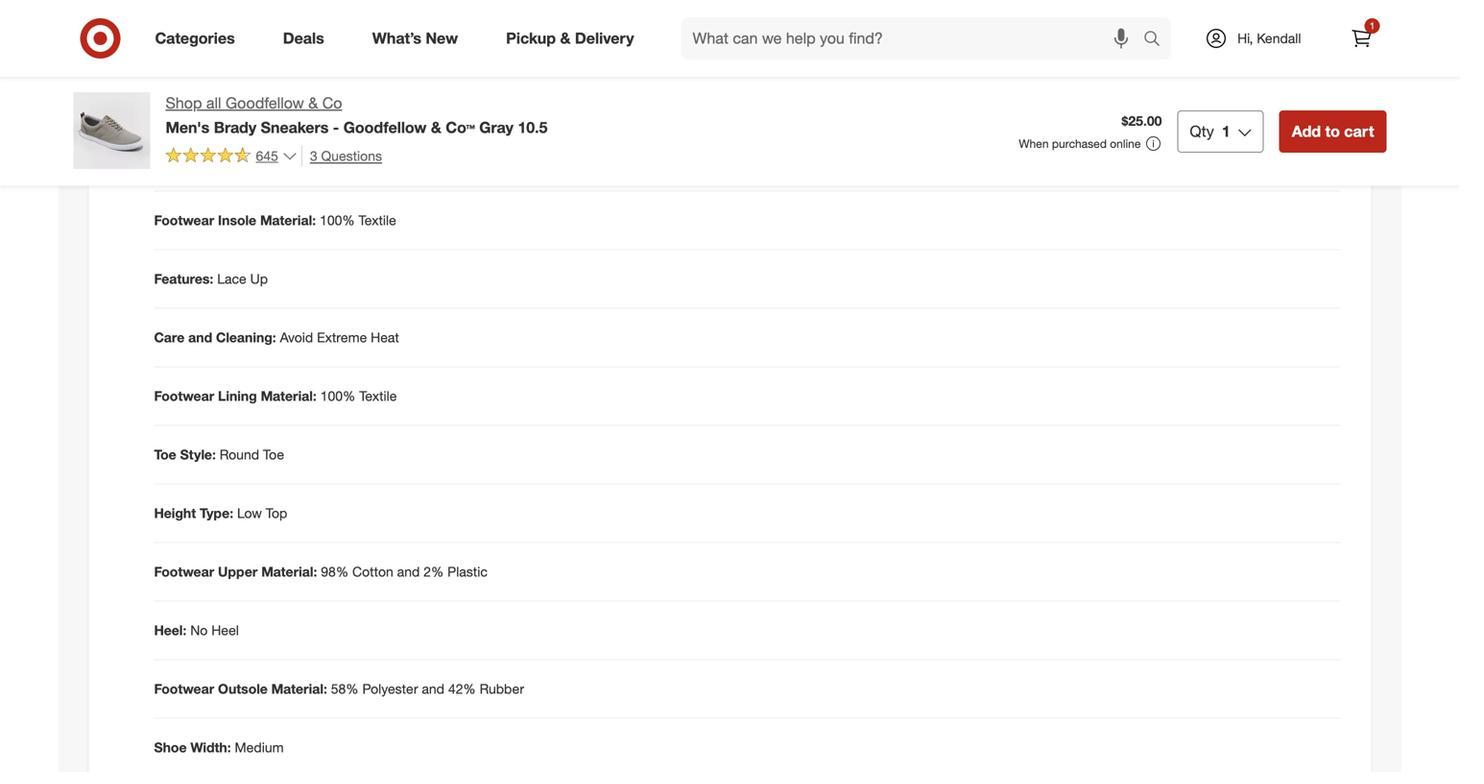 Task type: describe. For each thing, give the bounding box(es) containing it.
insole
[[218, 212, 257, 229]]

qty
[[1191, 122, 1215, 141]]

lining
[[218, 388, 257, 404]]

shoe width: medium
[[154, 739, 284, 756]]

1 toe from the left
[[154, 446, 176, 463]]

delivery
[[575, 29, 634, 48]]

deals link
[[267, 17, 348, 60]]

cart
[[1345, 122, 1375, 141]]

textile for footwear lining material: 100% textile
[[359, 388, 397, 404]]

add
[[1293, 122, 1322, 141]]

care
[[154, 329, 185, 346]]

brady
[[214, 118, 257, 137]]

to
[[1326, 122, 1341, 141]]

width:
[[191, 739, 231, 756]]

toe style: round toe
[[154, 446, 284, 463]]

extreme
[[317, 329, 367, 346]]

-
[[333, 118, 339, 137]]

men's
[[166, 118, 210, 137]]

height type: low top
[[154, 505, 288, 522]]

what's new link
[[356, 17, 482, 60]]

3
[[310, 147, 318, 164]]

features: lace up
[[154, 270, 268, 287]]

material: for footwear outsole material:
[[271, 680, 327, 697]]

construction:
[[154, 95, 241, 111]]

footwear insole material: 100% textile
[[154, 212, 396, 229]]

lace
[[217, 270, 247, 287]]

heel:
[[154, 622, 187, 639]]

shop
[[166, 94, 202, 112]]

heel
[[212, 622, 239, 639]]

& inside pickup & delivery link
[[560, 29, 571, 48]]

kendall
[[1258, 30, 1302, 47]]

height
[[154, 505, 196, 522]]

98%
[[321, 563, 349, 580]]

and for footwear outsole material:
[[422, 680, 445, 697]]

shoe
[[154, 739, 187, 756]]

outsole
[[218, 680, 268, 697]]

1 link
[[1341, 17, 1384, 60]]

image of men's brady sneakers - goodfellow & co™ gray 10.5 image
[[73, 92, 150, 169]]

heel: no heel
[[154, 622, 239, 639]]

search
[[1135, 31, 1182, 50]]

0 horizontal spatial 1
[[1223, 122, 1231, 141]]

co™
[[446, 118, 475, 137]]

10.5
[[518, 118, 548, 137]]

footwear for footwear outsole material:
[[154, 680, 214, 697]]

0 vertical spatial 1
[[1370, 20, 1376, 32]]

style:
[[180, 446, 216, 463]]

sneakers
[[261, 118, 329, 137]]

pickup & delivery link
[[490, 17, 658, 60]]

0 horizontal spatial and
[[188, 329, 212, 346]]

pickup
[[506, 29, 556, 48]]

what's new
[[372, 29, 458, 48]]

material: for footwear upper material:
[[261, 563, 317, 580]]

2 vertical spatial &
[[431, 118, 442, 137]]

sizing:
[[154, 36, 197, 53]]

add to cart
[[1293, 122, 1375, 141]]

features:
[[154, 270, 214, 287]]

$25.00
[[1122, 112, 1163, 129]]

deals
[[283, 29, 324, 48]]

medium
[[235, 739, 284, 756]]



Task type: locate. For each thing, give the bounding box(es) containing it.
padded
[[245, 95, 292, 111]]

hi, kendall
[[1238, 30, 1302, 47]]

& left co™
[[431, 118, 442, 137]]

material: right insole
[[260, 212, 316, 229]]

cleaning:
[[216, 329, 276, 346]]

goodfellow up brady
[[226, 94, 304, 112]]

avoid
[[280, 329, 313, 346]]

0 vertical spatial 100%
[[320, 212, 355, 229]]

polyester right 58%
[[363, 680, 418, 697]]

and left 42%
[[422, 680, 445, 697]]

material: left '98%'
[[261, 563, 317, 580]]

co
[[322, 94, 342, 112]]

toe
[[154, 446, 176, 463], [263, 446, 284, 463]]

0 horizontal spatial toe
[[154, 446, 176, 463]]

58%
[[331, 680, 359, 697]]

and right care
[[188, 329, 212, 346]]

&
[[560, 29, 571, 48], [309, 94, 318, 112], [431, 118, 442, 137]]

and left '2%'
[[397, 563, 420, 580]]

1 right kendall
[[1370, 20, 1376, 32]]

material: for footwear lining material:
[[261, 388, 317, 404]]

footwear for footwear upper material:
[[154, 563, 214, 580]]

type:
[[200, 505, 234, 522]]

footwear left outsole
[[154, 680, 214, 697]]

645 link
[[166, 145, 298, 168]]

4 footwear from the top
[[154, 680, 214, 697]]

1 right qty
[[1223, 122, 1231, 141]]

shop all goodfellow & co men's brady sneakers - goodfellow & co™ gray 10.5
[[166, 94, 548, 137]]

1 footwear from the top
[[154, 212, 214, 229]]

collar
[[296, 95, 331, 111]]

0 vertical spatial and
[[188, 329, 212, 346]]

add to cart button
[[1280, 110, 1387, 153]]

What can we help you find? suggestions appear below search field
[[682, 17, 1149, 60]]

and for footwear upper material:
[[397, 563, 420, 580]]

footwear left upper
[[154, 563, 214, 580]]

plastic
[[448, 563, 488, 580]]

645
[[256, 147, 278, 164]]

questions
[[321, 147, 382, 164]]

0 horizontal spatial polyester
[[201, 153, 256, 170]]

footwear lining material: 100% textile
[[154, 388, 397, 404]]

3 questions link
[[301, 145, 382, 167]]

100% for footwear lining material:
[[321, 388, 356, 404]]

1 horizontal spatial 1
[[1370, 20, 1376, 32]]

3 footwear from the top
[[154, 563, 214, 580]]

cotton
[[353, 563, 394, 580]]

1 100% from the top
[[320, 212, 355, 229]]

qty 1
[[1191, 122, 1231, 141]]

footwear outsole material: 58% polyester and 42% rubber
[[154, 680, 524, 697]]

textile
[[359, 212, 396, 229], [359, 388, 397, 404]]

online
[[1111, 136, 1142, 151]]

100% down 3 questions link
[[320, 212, 355, 229]]

2 horizontal spatial and
[[422, 680, 445, 697]]

lining:
[[154, 153, 197, 170]]

hi,
[[1238, 30, 1254, 47]]

construction: padded collar
[[154, 95, 331, 111]]

categories
[[155, 29, 235, 48]]

1 vertical spatial 100%
[[321, 388, 356, 404]]

0 horizontal spatial goodfellow
[[226, 94, 304, 112]]

footwear upper material: 98% cotton and 2% plastic
[[154, 563, 488, 580]]

1 horizontal spatial goodfellow
[[344, 118, 427, 137]]

material: left 58%
[[271, 680, 327, 697]]

pickup & delivery
[[506, 29, 634, 48]]

and
[[188, 329, 212, 346], [397, 563, 420, 580], [422, 680, 445, 697]]

1 horizontal spatial polyester
[[363, 680, 418, 697]]

100% down 'extreme'
[[321, 388, 356, 404]]

42%
[[448, 680, 476, 697]]

1 horizontal spatial &
[[431, 118, 442, 137]]

2 footwear from the top
[[154, 388, 214, 404]]

1 horizontal spatial toe
[[263, 446, 284, 463]]

1
[[1370, 20, 1376, 32], [1223, 122, 1231, 141]]

polyester
[[201, 153, 256, 170], [363, 680, 418, 697]]

footwear for footwear lining material:
[[154, 388, 214, 404]]

1 vertical spatial polyester
[[363, 680, 418, 697]]

care and cleaning: avoid extreme heat
[[154, 329, 399, 346]]

round
[[220, 446, 259, 463]]

1 vertical spatial and
[[397, 563, 420, 580]]

0 horizontal spatial &
[[309, 94, 318, 112]]

3 questions
[[310, 147, 382, 164]]

what's
[[372, 29, 422, 48]]

1 vertical spatial goodfellow
[[344, 118, 427, 137]]

2 toe from the left
[[263, 446, 284, 463]]

1 horizontal spatial and
[[397, 563, 420, 580]]

1 vertical spatial 1
[[1223, 122, 1231, 141]]

2 vertical spatial and
[[422, 680, 445, 697]]

footwear left lining
[[154, 388, 214, 404]]

textile down questions
[[359, 212, 396, 229]]

purchased
[[1053, 136, 1107, 151]]

1 vertical spatial textile
[[359, 388, 397, 404]]

100%
[[320, 212, 355, 229], [321, 388, 356, 404]]

gray
[[480, 118, 514, 137]]

mens
[[200, 36, 234, 53]]

when
[[1019, 136, 1049, 151]]

lining: polyester
[[154, 153, 256, 170]]

0 vertical spatial polyester
[[201, 153, 256, 170]]

footwear for footwear insole material:
[[154, 212, 214, 229]]

& left the co
[[309, 94, 318, 112]]

upper
[[218, 563, 258, 580]]

rubber
[[480, 680, 524, 697]]

2%
[[424, 563, 444, 580]]

low
[[237, 505, 262, 522]]

0 vertical spatial goodfellow
[[226, 94, 304, 112]]

1 vertical spatial &
[[309, 94, 318, 112]]

2 100% from the top
[[321, 388, 356, 404]]

goodfellow up questions
[[344, 118, 427, 137]]

when purchased online
[[1019, 136, 1142, 151]]

100% for footwear insole material:
[[320, 212, 355, 229]]

textile down heat on the left of page
[[359, 388, 397, 404]]

2 horizontal spatial &
[[560, 29, 571, 48]]

footwear left insole
[[154, 212, 214, 229]]

material:
[[260, 212, 316, 229], [261, 388, 317, 404], [261, 563, 317, 580], [271, 680, 327, 697]]

new
[[426, 29, 458, 48]]

toe right round
[[263, 446, 284, 463]]

toe left style:
[[154, 446, 176, 463]]

0 vertical spatial textile
[[359, 212, 396, 229]]

polyester down brady
[[201, 153, 256, 170]]

textile for footwear insole material: 100% textile
[[359, 212, 396, 229]]

heat
[[371, 329, 399, 346]]

& right pickup
[[560, 29, 571, 48]]

material: right lining
[[261, 388, 317, 404]]

top
[[266, 505, 288, 522]]

0 vertical spatial &
[[560, 29, 571, 48]]

sizing: mens
[[154, 36, 234, 53]]

material: for footwear insole material:
[[260, 212, 316, 229]]

search button
[[1135, 17, 1182, 63]]

categories link
[[139, 17, 259, 60]]

up
[[250, 270, 268, 287]]

no
[[190, 622, 208, 639]]

all
[[206, 94, 221, 112]]



Task type: vqa. For each thing, say whether or not it's contained in the screenshot.
(4
no



